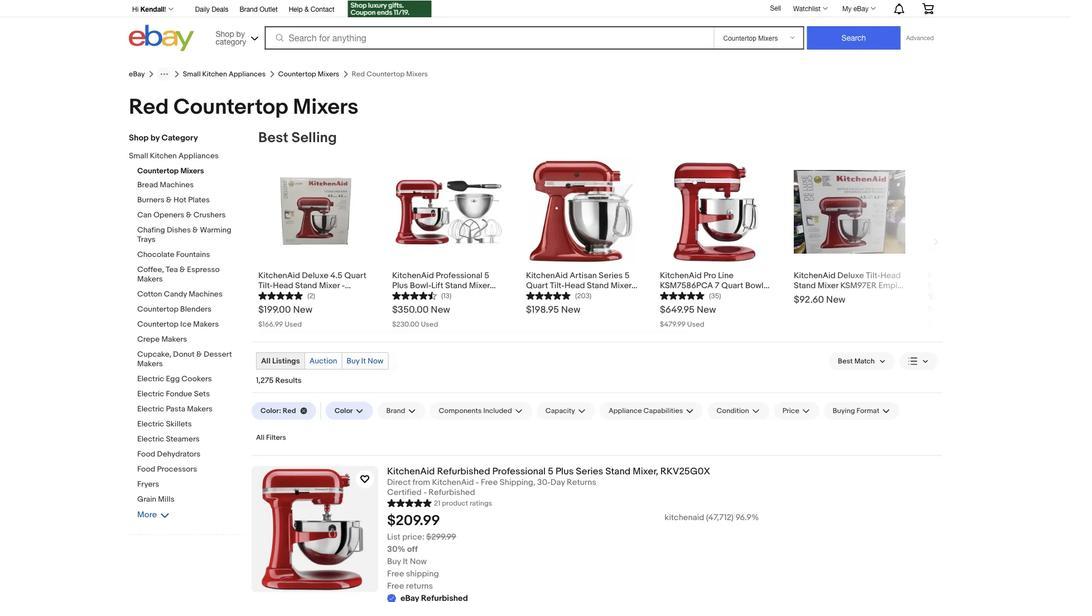 Task type: describe. For each thing, give the bounding box(es) containing it.
21
[[434, 500, 440, 508]]

daily deals link
[[195, 3, 228, 16]]

$649.95 new $479.99 used
[[660, 304, 716, 329]]

all for all listings
[[261, 357, 271, 366]]

new for $649.95 new $479.99 used
[[697, 304, 716, 316]]

new for $199.00 new $166.99 used
[[293, 304, 312, 316]]

ice
[[180, 320, 191, 329]]

kitchenaid for series
[[526, 270, 568, 280]]

plus inside kitchenaid professional 5 plus series 5 quart bowl-lift stand mixer - empire red
[[928, 280, 944, 290]]

tilt- inside kitchenaid artisan series 5 quart tilt-head stand mixer - empire red
[[550, 280, 565, 290]]

processors
[[157, 465, 197, 475]]

used for $649.95
[[687, 320, 705, 329]]

30-
[[537, 478, 551, 488]]

direct
[[387, 478, 411, 488]]

kitchenaid deluxe tilt-head stand mixer ksm97er empire red
[[794, 270, 905, 300]]

& inside account navigation
[[305, 5, 309, 13]]

& left hot
[[166, 196, 172, 205]]

$198.95
[[526, 304, 559, 316]]

view: list view image
[[908, 356, 929, 367]]

sell link
[[765, 4, 786, 12]]

empire inside kitchenaid artisan series 5 quart tilt-head stand mixer - empire red
[[526, 290, 553, 300]]

daily
[[195, 5, 210, 13]]

1 vertical spatial free
[[387, 569, 404, 579]]

new for $198.95 new
[[561, 304, 581, 316]]

$191.99
[[928, 320, 951, 329]]

mixers inside the small kitchen appliances countertop mixers bread machines burners & hot plates can openers & crushers chafing dishes & warming trays chocolate fountains coffee, tea & espresso makers cotton candy machines countertop blenders countertop ice makers crepe makers cupcake, donut & dessert makers electric egg cookers electric fondue sets electric pasta makers electric skillets electric steamers food dehydrators food processors fryers grain mills
[[180, 167, 204, 176]]

0 horizontal spatial buy
[[347, 357, 360, 366]]

makers down 'sets'
[[187, 405, 213, 414]]

sell
[[770, 4, 781, 12]]

capacity button
[[537, 402, 595, 420]]

$299.99
[[426, 532, 456, 542]]

color button
[[326, 402, 373, 420]]

0 horizontal spatial ebay
[[129, 70, 145, 79]]

filters
[[266, 434, 286, 442]]

kitchenaid artisan series 5 quart tilt-head stand mixer - empire red link
[[526, 268, 638, 300]]

kitchen for small kitchen appliances countertop mixers bread machines burners & hot plates can openers & crushers chafing dishes & warming trays chocolate fountains coffee, tea & espresso makers cotton candy machines countertop blenders countertop ice makers crepe makers cupcake, donut & dessert makers electric egg cookers electric fondue sets electric pasta makers electric skillets electric steamers food dehydrators food processors fryers grain mills
[[150, 151, 177, 161]]

& down can openers & crushers link
[[193, 226, 198, 235]]

coffee, tea & espresso makers link
[[137, 265, 243, 285]]

kitchenaid artisan series 5 quart tilt-head stand mixer - empire red
[[526, 270, 637, 300]]

electric steamers link
[[137, 435, 243, 446]]

0 vertical spatial mixers
[[318, 70, 339, 79]]

$209.99
[[387, 513, 440, 530]]

ebay inside account navigation
[[854, 4, 869, 12]]

red inside kitchenaid professional 5 plus series 5 quart bowl-lift stand mixer - empire red
[[1008, 290, 1024, 300]]

bread
[[137, 180, 158, 190]]

kitchenaid deluxe 4.5 quart tilt-head stand mixer - empire red (ksm97er) image
[[258, 170, 370, 254]]

format
[[857, 407, 880, 416]]

my
[[843, 4, 852, 12]]

4 electric from the top
[[137, 420, 164, 429]]

auction link
[[305, 353, 342, 369]]

2 electric from the top
[[137, 390, 164, 399]]

(ksm97er)
[[304, 290, 345, 300]]

best for best selling
[[258, 129, 288, 147]]

best for best match
[[838, 357, 853, 366]]

steamers
[[166, 435, 200, 444]]

capabilities
[[644, 407, 683, 416]]

kitchenaid artisan series 5 quart tilt-head stand mixer - empire red image
[[526, 156, 638, 268]]

more button
[[137, 510, 169, 520]]

off
[[407, 544, 418, 554]]

5 electric from the top
[[137, 435, 164, 444]]

rkv25g0x
[[661, 466, 710, 478]]

(2)
[[307, 292, 315, 300]]

tilt- inside the kitchenaid deluxe tilt-head stand mixer ksm97er empire red
[[866, 270, 881, 280]]

1 vertical spatial refurbished
[[429, 488, 475, 498]]

all for all filters
[[256, 434, 265, 442]]

components included button
[[430, 402, 532, 420]]

!
[[164, 5, 166, 13]]

kitchenaid deluxe tilt-head stand mixer ksm97er empire red link
[[794, 268, 906, 300]]

stand inside the kitchenaid deluxe tilt-head stand mixer ksm97er empire red
[[794, 280, 816, 290]]

deluxe for ksm97er
[[838, 270, 864, 280]]

buying format button
[[824, 402, 900, 420]]

& down burners & hot plates link
[[186, 211, 192, 220]]

series inside kitchenaid professional 5 plus series 5 quart bowl-lift stand mixer - empire red
[[946, 280, 970, 290]]

2 vertical spatial free
[[387, 581, 404, 591]]

kitchenaid professional 5 plus series 5 quart bowl-lift stand mixer - empire red link
[[928, 268, 1039, 300]]

1 food from the top
[[137, 450, 155, 459]]

$350.00 new $230.00 used
[[392, 304, 450, 329]]

kitchenaid deluxe 4.5 quart tilt-head stand mixer - empire red (ksm97er)
[[258, 270, 366, 300]]

best selling
[[258, 129, 337, 147]]

brand for brand outlet
[[240, 5, 258, 13]]

egg
[[166, 375, 180, 384]]

day
[[551, 478, 565, 488]]

cotton
[[137, 290, 162, 299]]

mixer inside kitchenaid professional 5 plus series 5 quart bowl-lift stand mixer - empire red
[[952, 290, 973, 300]]

best match button
[[829, 353, 895, 370]]

quart inside kitchenaid deluxe 4.5 quart tilt-head stand mixer - empire red (ksm97er)
[[344, 270, 366, 280]]

tilt- inside kitchenaid deluxe 4.5 quart tilt-head stand mixer - empire red (ksm97er)
[[258, 280, 273, 290]]

kitchenaid for 4.5
[[258, 270, 300, 280]]

grain
[[137, 495, 156, 505]]

donut
[[173, 350, 195, 360]]

free inside kitchenaid refurbished professional 5 plus series stand mixer, rkv25g0x direct from kitchenaid - free shipping, 30-day returns certified - refurbished
[[481, 478, 498, 488]]

skillets
[[166, 420, 192, 429]]

help & contact
[[289, 5, 334, 13]]

(203)
[[575, 292, 592, 300]]

plus inside kitchenaid refurbished professional 5 plus series stand mixer, rkv25g0x direct from kitchenaid - free shipping, 30-day returns certified - refurbished
[[556, 466, 574, 478]]

outlet
[[260, 5, 278, 13]]

cupcake, donut & dessert makers link
[[137, 350, 243, 370]]

4.5
[[330, 270, 342, 280]]

trays
[[137, 235, 156, 245]]

match
[[855, 357, 875, 366]]

components
[[439, 407, 482, 416]]

used for $299.95
[[952, 320, 969, 329]]

quart inside kitchenaid artisan series 5 quart tilt-head stand mixer - empire red
[[526, 280, 548, 290]]

kitchenaid refurbished professional 5 plus series stand mixer, rkv25g0x link
[[387, 466, 942, 478]]

returns
[[567, 478, 596, 488]]

appliance capabilities button
[[600, 402, 703, 420]]

kitchenaid (47,712) 96.9%
[[665, 513, 759, 523]]

electric pasta makers link
[[137, 405, 243, 415]]

it inside $209.99 list price: $299.99 30% off buy it now free shipping free returns
[[403, 557, 408, 567]]

kitchenaid professional 5 plus bowl-lift stand mixer with bonus accessories - red image
[[392, 156, 504, 268]]

get the coupon image
[[348, 1, 432, 17]]

kitchenaid refurbished professional 5 plus series stand mixer, rkv25g0x image
[[252, 466, 378, 593]]

stand inside kitchenaid deluxe 4.5 quart tilt-head stand mixer - empire red (ksm97er)
[[295, 280, 317, 290]]

fondue
[[166, 390, 192, 399]]

makers up donut
[[161, 335, 187, 345]]

more
[[137, 510, 157, 520]]

21 product ratings
[[434, 500, 492, 508]]

shop for shop by category
[[216, 29, 234, 38]]

espresso
[[187, 265, 220, 275]]

used for $350.00
[[421, 320, 438, 329]]

5 out of 5 stars image
[[258, 290, 303, 300]]

1,275 results
[[256, 376, 302, 386]]

category
[[216, 37, 246, 46]]

(35) link
[[660, 290, 721, 300]]

included
[[483, 407, 512, 416]]

kitchenaid up product
[[432, 478, 474, 488]]

makers down crepe at left bottom
[[137, 360, 163, 369]]

category
[[162, 133, 198, 143]]

- inside kitchenaid artisan series 5 quart tilt-head stand mixer - empire red
[[633, 280, 637, 290]]

makers down the blenders at bottom
[[193, 320, 219, 329]]

ebay link
[[129, 70, 145, 79]]

empire inside kitchenaid deluxe 4.5 quart tilt-head stand mixer - empire red (ksm97er)
[[258, 290, 285, 300]]

kitchenaid deluxe 4.5 quart tilt-head stand mixer - empire red (ksm97er) link
[[258, 268, 370, 300]]

1 vertical spatial machines
[[189, 290, 223, 299]]

$198.95 new
[[526, 304, 581, 316]]

dessert
[[204, 350, 232, 360]]

color:
[[261, 407, 281, 416]]

account navigation
[[126, 0, 942, 19]]

new for $92.60 new
[[826, 294, 846, 306]]

appliances for small kitchen appliances countertop mixers bread machines burners & hot plates can openers & crushers chafing dishes & warming trays chocolate fountains coffee, tea & espresso makers cotton candy machines countertop blenders countertop ice makers crepe makers cupcake, donut & dessert makers electric egg cookers electric fondue sets electric pasta makers electric skillets electric steamers food dehydrators food processors fryers grain mills
[[179, 151, 219, 161]]

deals
[[212, 5, 228, 13]]

your shopping cart image
[[922, 3, 935, 14]]

all listings
[[261, 357, 300, 366]]

- inside kitchenaid deluxe 4.5 quart tilt-head stand mixer - empire red (ksm97er)
[[342, 280, 345, 290]]

(47,712)
[[706, 513, 734, 523]]

red inside the kitchenaid deluxe tilt-head stand mixer ksm97er empire red
[[794, 290, 809, 300]]

& right tea at the top
[[180, 265, 185, 275]]

coffee,
[[137, 265, 164, 275]]

results
[[275, 376, 302, 386]]

appliances for small kitchen appliances
[[229, 70, 266, 79]]

0 vertical spatial machines
[[160, 180, 194, 190]]

shop for shop by category
[[129, 133, 149, 143]]

4.9 out of 5 stars image for $299.95 new
[[928, 290, 972, 300]]

& right donut
[[196, 350, 202, 360]]

advanced link
[[901, 27, 940, 49]]

0 vertical spatial refurbished
[[437, 466, 490, 478]]

now inside $209.99 list price: $299.99 30% off buy it now free shipping free returns
[[410, 557, 427, 567]]

by for category
[[150, 133, 160, 143]]

dehydrators
[[157, 450, 201, 459]]

mixer inside the kitchenaid deluxe tilt-head stand mixer ksm97er empire red
[[818, 280, 839, 290]]

chafing
[[137, 226, 165, 235]]



Task type: locate. For each thing, give the bounding box(es) containing it.
0 vertical spatial professional
[[971, 270, 1018, 280]]

best inside best match dropdown button
[[838, 357, 853, 366]]

head inside kitchenaid artisan series 5 quart tilt-head stand mixer - empire red
[[565, 280, 585, 290]]

kendall
[[140, 5, 164, 13]]

1 vertical spatial appliances
[[179, 151, 219, 161]]

kitchenaid refurbished professional 5 plus series stand mixer, rkv25g0x direct from kitchenaid - free shipping, 30-day returns certified - refurbished
[[387, 466, 710, 498]]

1 horizontal spatial plus
[[928, 280, 944, 290]]

brand inside dropdown button
[[386, 407, 405, 416]]

contact
[[311, 5, 334, 13]]

series inside kitchenaid artisan series 5 quart tilt-head stand mixer - empire red
[[599, 270, 623, 280]]

small for small kitchen appliances countertop mixers bread machines burners & hot plates can openers & crushers chafing dishes & warming trays chocolate fountains coffee, tea & espresso makers cotton candy machines countertop blenders countertop ice makers crepe makers cupcake, donut & dessert makers electric egg cookers electric fondue sets electric pasta makers electric skillets electric steamers food dehydrators food processors fryers grain mills
[[129, 151, 148, 161]]

0 vertical spatial free
[[481, 478, 498, 488]]

cotton candy machines link
[[137, 290, 243, 300]]

stand up (203)
[[587, 280, 609, 290]]

1 vertical spatial buy
[[387, 557, 401, 567]]

best left selling in the left top of the page
[[258, 129, 288, 147]]

shop by category button
[[211, 25, 261, 49]]

0 horizontal spatial shop
[[129, 133, 149, 143]]

small kitchen appliances countertop mixers bread machines burners & hot plates can openers & crushers chafing dishes & warming trays chocolate fountains coffee, tea & espresso makers cotton candy machines countertop blenders countertop ice makers crepe makers cupcake, donut & dessert makers electric egg cookers electric fondue sets electric pasta makers electric skillets electric steamers food dehydrators food processors fryers grain mills
[[129, 151, 232, 505]]

deluxe
[[302, 270, 329, 280], [838, 270, 864, 280]]

quart
[[344, 270, 366, 280], [526, 280, 548, 290], [978, 280, 1000, 290]]

kitchenaid for tilt-
[[794, 270, 836, 280]]

electric left the fondue on the left bottom of page
[[137, 390, 164, 399]]

buy down 30%
[[387, 557, 401, 567]]

shop inside the shop by category
[[216, 29, 234, 38]]

2 vertical spatial mixers
[[180, 167, 204, 176]]

crushers
[[193, 211, 226, 220]]

series
[[599, 270, 623, 280], [946, 280, 970, 290], [576, 466, 603, 478]]

1 vertical spatial small kitchen appliances link
[[129, 151, 235, 162]]

21 product ratings link
[[387, 498, 492, 508]]

used right $479.99
[[687, 320, 705, 329]]

buy
[[347, 357, 360, 366], [387, 557, 401, 567]]

mixer inside kitchenaid deluxe 4.5 quart tilt-head stand mixer - empire red (ksm97er)
[[319, 280, 340, 290]]

kitchenaid pro line ksm7586pca 7 quart bowl-lift stand mixer - candy apple red image
[[667, 156, 765, 268]]

1 vertical spatial by
[[150, 133, 160, 143]]

head inside kitchenaid deluxe 4.5 quart tilt-head stand mixer - empire red (ksm97er)
[[273, 280, 293, 290]]

buy it now
[[347, 357, 384, 366]]

shop left category at left top
[[129, 133, 149, 143]]

quart inside kitchenaid professional 5 plus series 5 quart bowl-lift stand mixer - empire red
[[978, 280, 1000, 290]]

empire inside kitchenaid professional 5 plus series 5 quart bowl-lift stand mixer - empire red
[[979, 290, 1006, 300]]

empire right "ksm97er" on the top
[[879, 280, 905, 290]]

kitchen inside the small kitchen appliances countertop mixers bread machines burners & hot plates can openers & crushers chafing dishes & warming trays chocolate fountains coffee, tea & espresso makers cotton candy machines countertop blenders countertop ice makers crepe makers cupcake, donut & dessert makers electric egg cookers electric fondue sets electric pasta makers electric skillets electric steamers food dehydrators food processors fryers grain mills
[[150, 151, 177, 161]]

appliances up red countertop mixers on the top left
[[229, 70, 266, 79]]

2 used from the left
[[421, 320, 438, 329]]

professional
[[971, 270, 1018, 280], [492, 466, 546, 478]]

plates
[[188, 196, 210, 205]]

brand button
[[377, 402, 425, 420]]

new inside $199.00 new $166.99 used
[[293, 304, 312, 316]]

new for $350.00 new $230.00 used
[[431, 304, 450, 316]]

new down kitchenaid professional 5 plus series 5 quart bowl-lift stand mixer - empire red
[[964, 304, 983, 316]]

warming
[[200, 226, 231, 235]]

new inside $299.95 new $191.99 used
[[964, 304, 983, 316]]

0 vertical spatial shop
[[216, 29, 234, 38]]

1 vertical spatial plus
[[556, 466, 574, 478]]

2 deluxe from the left
[[838, 270, 864, 280]]

used down $299.95
[[952, 320, 969, 329]]

None submit
[[807, 26, 901, 50]]

plus up day
[[556, 466, 574, 478]]

0 horizontal spatial it
[[361, 357, 366, 366]]

4.5 out of 5 stars image
[[392, 290, 437, 300]]

1 horizontal spatial appliances
[[229, 70, 266, 79]]

free up ratings
[[481, 478, 498, 488]]

small up bread
[[129, 151, 148, 161]]

plus up $299.95
[[928, 280, 944, 290]]

brand right color dropdown button in the bottom of the page
[[386, 407, 405, 416]]

0 vertical spatial best
[[258, 129, 288, 147]]

empire left lift
[[979, 290, 1006, 300]]

new down "(13)"
[[431, 304, 450, 316]]

hi kendall !
[[132, 5, 166, 13]]

0 vertical spatial all
[[261, 357, 271, 366]]

new for $299.95 new $191.99 used
[[964, 304, 983, 316]]

appliance
[[609, 407, 642, 416]]

0 horizontal spatial quart
[[344, 270, 366, 280]]

appliances down category at left top
[[179, 151, 219, 161]]

kitchen for small kitchen appliances
[[202, 70, 227, 79]]

buy inside $209.99 list price: $299.99 30% off buy it now free shipping free returns
[[387, 557, 401, 567]]

new down (203)
[[561, 304, 581, 316]]

1 vertical spatial all
[[256, 434, 265, 442]]

quart left bowl-
[[978, 280, 1000, 290]]

kitchenaid for 5
[[928, 270, 970, 280]]

0 horizontal spatial brand
[[240, 5, 258, 13]]

& right help
[[305, 5, 309, 13]]

machines up hot
[[160, 180, 194, 190]]

1 horizontal spatial tilt-
[[550, 280, 565, 290]]

used inside $199.00 new $166.99 used
[[285, 320, 302, 329]]

1 vertical spatial small
[[129, 151, 148, 161]]

0 horizontal spatial tilt-
[[258, 280, 273, 290]]

my ebay
[[843, 4, 869, 12]]

electric left pasta
[[137, 405, 164, 414]]

deluxe up the $92.60 new
[[838, 270, 864, 280]]

small for small kitchen appliances
[[183, 70, 201, 79]]

buy right auction link
[[347, 357, 360, 366]]

used for $199.00
[[285, 320, 302, 329]]

1 horizontal spatial by
[[236, 29, 245, 38]]

deluxe inside the kitchenaid deluxe tilt-head stand mixer ksm97er empire red
[[838, 270, 864, 280]]

kitchenaid inside kitchenaid professional 5 plus series 5 quart bowl-lift stand mixer - empire red
[[928, 270, 970, 280]]

quart up $198.95
[[526, 280, 548, 290]]

stand inside kitchenaid refurbished professional 5 plus series stand mixer, rkv25g0x direct from kitchenaid - free shipping, 30-day returns certified - refurbished
[[605, 466, 631, 478]]

Search for anything text field
[[266, 27, 712, 49]]

all filters button
[[252, 429, 291, 447]]

30%
[[387, 544, 405, 554]]

(203) link
[[526, 290, 592, 300]]

0 vertical spatial brand
[[240, 5, 258, 13]]

3 electric from the top
[[137, 405, 164, 414]]

buying
[[833, 407, 855, 416]]

series up returns
[[576, 466, 603, 478]]

0 vertical spatial it
[[361, 357, 366, 366]]

refurbished up 21 product ratings
[[437, 466, 490, 478]]

0 vertical spatial plus
[[928, 280, 944, 290]]

0 horizontal spatial deluxe
[[302, 270, 329, 280]]

small inside the small kitchen appliances countertop mixers bread machines burners & hot plates can openers & crushers chafing dishes & warming trays chocolate fountains coffee, tea & espresso makers cotton candy machines countertop blenders countertop ice makers crepe makers cupcake, donut & dessert makers electric egg cookers electric fondue sets electric pasta makers electric skillets electric steamers food dehydrators food processors fryers grain mills
[[129, 151, 148, 161]]

empire up $198.95
[[526, 290, 553, 300]]

free left "returns"
[[387, 581, 404, 591]]

0 horizontal spatial appliances
[[179, 151, 219, 161]]

free down 30%
[[387, 569, 404, 579]]

kitchenaid for professional
[[387, 466, 435, 478]]

4.8 out of 5 stars image
[[660, 290, 705, 300]]

used right the $166.99
[[285, 320, 302, 329]]

kitchenaid
[[665, 513, 704, 523]]

brand outlet
[[240, 5, 278, 13]]

-
[[342, 280, 345, 290], [633, 280, 637, 290], [974, 290, 978, 300], [476, 478, 479, 488], [424, 488, 427, 498]]

$166.99
[[258, 320, 283, 329]]

kitchenaid inside kitchenaid artisan series 5 quart tilt-head stand mixer - empire red
[[526, 270, 568, 280]]

kitchenaid inside the kitchenaid deluxe tilt-head stand mixer ksm97er empire red
[[794, 270, 836, 280]]

0 horizontal spatial now
[[368, 357, 384, 366]]

chocolate
[[137, 250, 174, 260]]

can
[[137, 211, 152, 220]]

$209.99 list price: $299.99 30% off buy it now free shipping free returns
[[387, 513, 456, 591]]

kitchenaid inside kitchenaid deluxe 4.5 quart tilt-head stand mixer - empire red (ksm97er)
[[258, 270, 300, 280]]

by inside the shop by category
[[236, 29, 245, 38]]

1 vertical spatial professional
[[492, 466, 546, 478]]

countertop ice makers link
[[137, 320, 243, 331]]

small kitchen appliances link
[[183, 70, 266, 79], [129, 151, 235, 162]]

1 horizontal spatial professional
[[971, 270, 1018, 280]]

4.9 out of 5 stars image up $299.95
[[928, 290, 972, 300]]

all inside button
[[256, 434, 265, 442]]

chocolate fountains link
[[137, 250, 243, 261]]

shop by category
[[129, 133, 198, 143]]

3 used from the left
[[687, 320, 705, 329]]

0 vertical spatial appliances
[[229, 70, 266, 79]]

kitchenaid up $299.95
[[928, 270, 970, 280]]

new down (2)
[[293, 304, 312, 316]]

stand up $299.95
[[928, 290, 950, 300]]

2 4.9 out of 5 stars image from the left
[[928, 290, 972, 300]]

burners & hot plates link
[[137, 196, 243, 206]]

1 vertical spatial shop
[[129, 133, 149, 143]]

best left match
[[838, 357, 853, 366]]

empire up $199.00
[[258, 290, 285, 300]]

deluxe inside kitchenaid deluxe 4.5 quart tilt-head stand mixer - empire red (ksm97er)
[[302, 270, 329, 280]]

used inside $350.00 new $230.00 used
[[421, 320, 438, 329]]

1 horizontal spatial deluxe
[[838, 270, 864, 280]]

5 inside kitchenaid refurbished professional 5 plus series stand mixer, rkv25g0x direct from kitchenaid - free shipping, 30-day returns certified - refurbished
[[548, 466, 554, 478]]

0 vertical spatial food
[[137, 450, 155, 459]]

1 horizontal spatial now
[[410, 557, 427, 567]]

1 horizontal spatial ebay
[[854, 4, 869, 12]]

1 horizontal spatial small
[[183, 70, 201, 79]]

empire inside the kitchenaid deluxe tilt-head stand mixer ksm97er empire red
[[879, 280, 905, 290]]

1 vertical spatial now
[[410, 557, 427, 567]]

components included
[[439, 407, 512, 416]]

quart right 4.5 at top
[[344, 270, 366, 280]]

by left category at left top
[[150, 133, 160, 143]]

can openers & crushers link
[[137, 211, 243, 221]]

bread machines link
[[137, 180, 243, 191]]

shop by category banner
[[126, 0, 942, 54]]

&
[[305, 5, 309, 13], [166, 196, 172, 205], [186, 211, 192, 220], [193, 226, 198, 235], [180, 265, 185, 275], [196, 350, 202, 360]]

mixer inside kitchenaid artisan series 5 quart tilt-head stand mixer - empire red
[[611, 280, 632, 290]]

1 horizontal spatial buy
[[387, 557, 401, 567]]

ksm97er
[[840, 280, 877, 290]]

brand inside account navigation
[[240, 5, 258, 13]]

used inside $299.95 new $191.99 used
[[952, 320, 969, 329]]

hi
[[132, 5, 139, 13]]

1 vertical spatial kitchen
[[150, 151, 177, 161]]

kitchen down category at the left top of page
[[202, 70, 227, 79]]

red inside color: red link
[[283, 407, 296, 416]]

0 horizontal spatial head
[[273, 280, 293, 290]]

kitchenaid deluxe tilt-head stand mixer ksm97er empire red image
[[794, 170, 906, 254]]

0 horizontal spatial 4.9 out of 5 stars image
[[526, 290, 571, 300]]

0 vertical spatial by
[[236, 29, 245, 38]]

used inside $649.95 new $479.99 used
[[687, 320, 705, 329]]

stand up $92.60
[[794, 280, 816, 290]]

2 food from the top
[[137, 465, 155, 475]]

0 horizontal spatial by
[[150, 133, 160, 143]]

kitchen
[[202, 70, 227, 79], [150, 151, 177, 161]]

food
[[137, 450, 155, 459], [137, 465, 155, 475]]

food processors link
[[137, 465, 243, 476]]

new inside $649.95 new $479.99 used
[[697, 304, 716, 316]]

kitchenaid up 5 out of 5 stars image
[[258, 270, 300, 280]]

1 horizontal spatial quart
[[526, 280, 548, 290]]

red countertop mixers
[[129, 94, 359, 120]]

electric left 'egg'
[[137, 375, 164, 384]]

kitchenaid up (203) link
[[526, 270, 568, 280]]

buy it now link
[[342, 353, 388, 369]]

1 electric from the top
[[137, 375, 164, 384]]

all left filters
[[256, 434, 265, 442]]

brand for brand
[[386, 407, 405, 416]]

1 vertical spatial mixers
[[293, 94, 359, 120]]

kitchen down shop by category
[[150, 151, 177, 161]]

head right "ksm97er" on the top
[[881, 270, 901, 280]]

new inside $350.00 new $230.00 used
[[431, 304, 450, 316]]

0 horizontal spatial small
[[129, 151, 148, 161]]

food dehydrators link
[[137, 450, 243, 461]]

1 horizontal spatial brand
[[386, 407, 405, 416]]

deluxe for stand
[[302, 270, 329, 280]]

5 inside kitchenaid artisan series 5 quart tilt-head stand mixer - empire red
[[625, 270, 630, 280]]

refurbished up product
[[429, 488, 475, 498]]

mills
[[158, 495, 174, 505]]

deluxe up (2)
[[302, 270, 329, 280]]

pasta
[[166, 405, 185, 414]]

all up 1,275
[[261, 357, 271, 366]]

red inside kitchenaid artisan series 5 quart tilt-head stand mixer - empire red
[[555, 290, 570, 300]]

selling
[[291, 129, 337, 147]]

series right artisan
[[599, 270, 623, 280]]

appliances inside the small kitchen appliances countertop mixers bread machines burners & hot plates can openers & crushers chafing dishes & warming trays chocolate fountains coffee, tea & espresso makers cotton candy machines countertop blenders countertop ice makers crepe makers cupcake, donut & dessert makers electric egg cookers electric fondue sets electric pasta makers electric skillets electric steamers food dehydrators food processors fryers grain mills
[[179, 151, 219, 161]]

1 vertical spatial best
[[838, 357, 853, 366]]

stand left mixer,
[[605, 466, 631, 478]]

head inside the kitchenaid deluxe tilt-head stand mixer ksm97er empire red
[[881, 270, 901, 280]]

- inside kitchenaid professional 5 plus series 5 quart bowl-lift stand mixer - empire red
[[974, 290, 978, 300]]

by for category
[[236, 29, 245, 38]]

countertop blenders link
[[137, 305, 243, 316]]

stand up (2)
[[295, 280, 317, 290]]

best match
[[838, 357, 875, 366]]

0 horizontal spatial best
[[258, 129, 288, 147]]

small kitchen appliances link down category at the left top of page
[[183, 70, 266, 79]]

1 horizontal spatial kitchen
[[202, 70, 227, 79]]

0 vertical spatial small
[[183, 70, 201, 79]]

1 horizontal spatial it
[[403, 557, 408, 567]]

2 horizontal spatial tilt-
[[866, 270, 881, 280]]

$92.60
[[794, 294, 824, 306]]

series up $299.95
[[946, 280, 970, 290]]

head up (203)
[[565, 280, 585, 290]]

1 vertical spatial brand
[[386, 407, 405, 416]]

0 vertical spatial buy
[[347, 357, 360, 366]]

4 used from the left
[[952, 320, 969, 329]]

stand
[[295, 280, 317, 290], [587, 280, 609, 290], [794, 280, 816, 290], [928, 290, 950, 300], [605, 466, 631, 478]]

main content
[[249, 129, 1053, 603]]

0 vertical spatial small kitchen appliances link
[[183, 70, 266, 79]]

1 vertical spatial food
[[137, 465, 155, 475]]

series inside kitchenaid refurbished professional 5 plus series stand mixer, rkv25g0x direct from kitchenaid - free shipping, 30-day returns certified - refurbished
[[576, 466, 603, 478]]

machines up the blenders at bottom
[[189, 290, 223, 299]]

now up the shipping
[[410, 557, 427, 567]]

4.9 out of 5 stars image
[[526, 290, 571, 300], [928, 290, 972, 300]]

stand inside kitchenaid professional 5 plus series 5 quart bowl-lift stand mixer - empire red
[[928, 290, 950, 300]]

it right auction link
[[361, 357, 366, 366]]

none submit inside shop by category banner
[[807, 26, 901, 50]]

fryers link
[[137, 480, 243, 491]]

now right auction
[[368, 357, 384, 366]]

kitchenaid up from
[[387, 466, 435, 478]]

0 horizontal spatial professional
[[492, 466, 546, 478]]

0 horizontal spatial kitchen
[[150, 151, 177, 161]]

brand left the outlet
[[240, 5, 258, 13]]

1 used from the left
[[285, 320, 302, 329]]

color: red
[[261, 407, 296, 416]]

ebay
[[854, 4, 869, 12], [129, 70, 145, 79]]

small right ebay link
[[183, 70, 201, 79]]

new down "ksm97er" on the top
[[826, 294, 846, 306]]

by down brand outlet link
[[236, 29, 245, 38]]

electric left skillets
[[137, 420, 164, 429]]

0 vertical spatial now
[[368, 357, 384, 366]]

1 vertical spatial ebay
[[129, 70, 145, 79]]

head up $199.00
[[273, 280, 293, 290]]

1 4.9 out of 5 stars image from the left
[[526, 290, 571, 300]]

5.0 out of 5 stars. image
[[387, 498, 432, 508]]

new down "(35)"
[[697, 304, 716, 316]]

price:
[[402, 532, 425, 542]]

0 vertical spatial kitchen
[[202, 70, 227, 79]]

4.9 out of 5 stars image up $198.95 new
[[526, 290, 571, 300]]

0 horizontal spatial plus
[[556, 466, 574, 478]]

makers up cotton
[[137, 275, 163, 284]]

1 horizontal spatial best
[[838, 357, 853, 366]]

it down off
[[403, 557, 408, 567]]

1 vertical spatial it
[[403, 557, 408, 567]]

electric up dehydrators
[[137, 435, 164, 444]]

1 horizontal spatial shop
[[216, 29, 234, 38]]

$199.00 new $166.99 used
[[258, 304, 312, 329]]

professional inside kitchenaid refurbished professional 5 plus series stand mixer, rkv25g0x direct from kitchenaid - free shipping, 30-day returns certified - refurbished
[[492, 466, 546, 478]]

1 horizontal spatial 4.9 out of 5 stars image
[[928, 290, 972, 300]]

0 vertical spatial ebay
[[854, 4, 869, 12]]

main content containing best selling
[[249, 129, 1053, 603]]

shop by category
[[216, 29, 246, 46]]

used right $230.00
[[421, 320, 438, 329]]

kitchenaid up the $92.60 new
[[794, 270, 836, 280]]

2 horizontal spatial quart
[[978, 280, 1000, 290]]

ratings
[[470, 500, 492, 508]]

2 horizontal spatial head
[[881, 270, 901, 280]]

$299.95 new $191.99 used
[[928, 304, 983, 329]]

professional left lift
[[971, 270, 1018, 280]]

professional up the shipping,
[[492, 466, 546, 478]]

red inside kitchenaid deluxe 4.5 quart tilt-head stand mixer - empire red (ksm97er)
[[287, 290, 302, 300]]

kitchenaid professional 5 plus series 5 quart bowl-lift stand mixer - empire red
[[928, 270, 1036, 300]]

1 horizontal spatial head
[[565, 280, 585, 290]]

burners
[[137, 196, 164, 205]]

4.9 out of 5 stars image for $198.95 new
[[526, 290, 571, 300]]

professional inside kitchenaid professional 5 plus series 5 quart bowl-lift stand mixer - empire red
[[971, 270, 1018, 280]]

color: red link
[[252, 402, 316, 420]]

returns
[[406, 581, 433, 591]]

stand inside kitchenaid artisan series 5 quart tilt-head stand mixer - empire red
[[587, 280, 609, 290]]

certified
[[387, 488, 422, 498]]

$350.00
[[392, 304, 429, 316]]

capacity
[[546, 407, 575, 416]]

1 deluxe from the left
[[302, 270, 329, 280]]

small kitchen appliances link down category at left top
[[129, 151, 235, 162]]

shop down deals
[[216, 29, 234, 38]]



Task type: vqa. For each thing, say whether or not it's contained in the screenshot.
$299.99
yes



